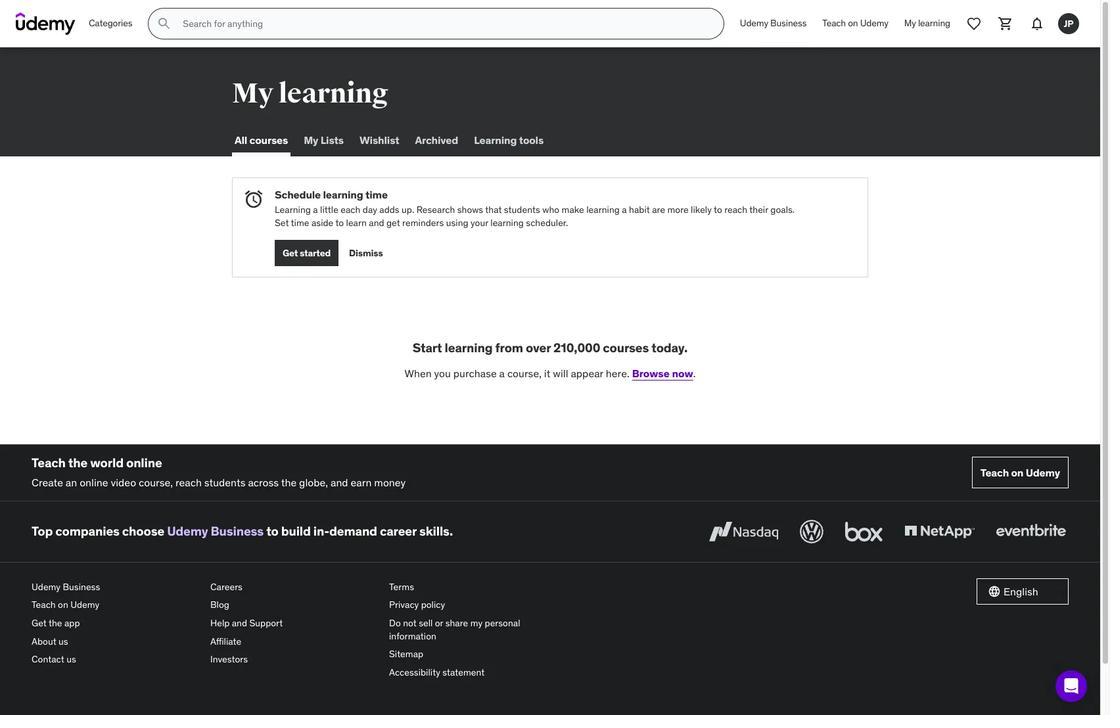 Task type: vqa. For each thing, say whether or not it's contained in the screenshot.
'All courses'
yes



Task type: describe. For each thing, give the bounding box(es) containing it.
jp
[[1064, 17, 1074, 29]]

that
[[485, 204, 502, 216]]

reach inside schedule learning time learning a little each day adds up. research shows that students who make learning a habit are more likely to reach their goals. set time aside to learn and get reminders using your learning scheduler.
[[724, 204, 747, 216]]

1 vertical spatial my learning
[[232, 77, 388, 110]]

today.
[[652, 340, 688, 356]]

not
[[403, 617, 417, 629]]

on inside udemy business teach on udemy get the app about us contact us
[[58, 599, 68, 611]]

about us link
[[32, 633, 200, 651]]

browse
[[632, 367, 670, 380]]

globe,
[[299, 476, 328, 489]]

shows
[[457, 204, 483, 216]]

appear
[[571, 367, 603, 380]]

sitemap link
[[389, 645, 557, 664]]

terms link
[[389, 578, 557, 596]]

1 vertical spatial on
[[1011, 466, 1023, 479]]

lists
[[320, 134, 344, 147]]

start learning from over 210,000 courses today.
[[413, 340, 688, 356]]

categories
[[89, 17, 132, 29]]

aside
[[311, 217, 333, 229]]

app
[[64, 617, 80, 629]]

here.
[[606, 367, 629, 380]]

adds
[[379, 204, 399, 216]]

contact us link
[[32, 651, 200, 669]]

goals.
[[770, 204, 795, 216]]

courses inside "all courses" link
[[249, 134, 288, 147]]

top
[[32, 523, 53, 539]]

across
[[248, 476, 279, 489]]

more
[[667, 204, 689, 216]]

submit search image
[[157, 16, 172, 32]]

1 vertical spatial to
[[335, 217, 344, 229]]

when you purchase a course, it will appear here. browse now .
[[405, 367, 696, 380]]

get started button
[[275, 240, 339, 266]]

0 vertical spatial time
[[365, 188, 388, 201]]

and inside "careers blog help and support affiliate investors"
[[232, 617, 247, 629]]

your
[[471, 217, 488, 229]]

sitemap
[[389, 648, 423, 660]]

eventbrite image
[[993, 517, 1069, 546]]

will
[[553, 367, 568, 380]]

do
[[389, 617, 401, 629]]

using
[[446, 217, 468, 229]]

purchase
[[453, 367, 497, 380]]

get inside udemy business teach on udemy get the app about us contact us
[[32, 617, 47, 629]]

learning inside "link"
[[474, 134, 517, 147]]

privacy
[[389, 599, 419, 611]]

careers
[[210, 581, 242, 593]]

udemy image
[[16, 12, 76, 35]]

get
[[386, 217, 400, 229]]

started
[[300, 247, 331, 259]]

schedule learning time learning a little each day adds up. research shows that students who make learning a habit are more likely to reach their goals. set time aside to learn and get reminders using your learning scheduler.
[[275, 188, 795, 229]]

0 vertical spatial us
[[59, 635, 68, 647]]

now
[[672, 367, 693, 380]]

udemy business teach on udemy get the app about us contact us
[[32, 581, 100, 665]]

0 horizontal spatial online
[[80, 476, 108, 489]]

small image
[[988, 585, 1001, 598]]

learning up purchase
[[445, 340, 493, 356]]

investors link
[[210, 651, 379, 669]]

learning right the make
[[586, 204, 620, 216]]

or
[[435, 617, 443, 629]]

1 horizontal spatial my learning
[[904, 17, 950, 29]]

day
[[363, 204, 377, 216]]

0 horizontal spatial a
[[313, 204, 318, 216]]

schedule
[[275, 188, 321, 201]]

categories button
[[81, 8, 140, 39]]

the inside udemy business teach on udemy get the app about us contact us
[[49, 617, 62, 629]]

world
[[90, 455, 124, 470]]

likely
[[691, 204, 712, 216]]

teach inside udemy business teach on udemy get the app about us contact us
[[32, 599, 56, 611]]

tools
[[519, 134, 544, 147]]

contact
[[32, 653, 64, 665]]

choose
[[122, 523, 164, 539]]

their
[[749, 204, 768, 216]]

do not sell or share my personal information button
[[389, 614, 557, 645]]

from
[[495, 340, 523, 356]]

make
[[562, 204, 584, 216]]

my learning link
[[896, 8, 958, 39]]

habit
[[629, 204, 650, 216]]

privacy policy link
[[389, 596, 557, 614]]

teach the world online create an online video course, reach students across the globe, and earn money
[[32, 455, 406, 489]]

terms privacy policy do not sell or share my personal information sitemap accessibility statement
[[389, 581, 520, 678]]

0 vertical spatial to
[[714, 204, 722, 216]]

students inside schedule learning time learning a little each day adds up. research shows that students who make learning a habit are more likely to reach their goals. set time aside to learn and get reminders using your learning scheduler.
[[504, 204, 540, 216]]

in-
[[313, 523, 329, 539]]

reach inside teach the world online create an online video course, reach students across the globe, and earn money
[[175, 476, 202, 489]]

and inside teach the world online create an online video course, reach students across the globe, and earn money
[[331, 476, 348, 489]]

all
[[235, 134, 247, 147]]

all courses
[[235, 134, 288, 147]]

2 vertical spatial udemy business link
[[32, 578, 200, 596]]

0 vertical spatial course,
[[507, 367, 542, 380]]

you
[[434, 367, 451, 380]]

get started
[[283, 247, 331, 259]]

my for my lists link
[[304, 134, 318, 147]]

sell
[[419, 617, 433, 629]]

each
[[341, 204, 360, 216]]

1 horizontal spatial a
[[499, 367, 505, 380]]

Search for anything text field
[[180, 12, 708, 35]]

little
[[320, 204, 338, 216]]

start
[[413, 340, 442, 356]]

learning left wishlist icon
[[918, 17, 950, 29]]

affiliate link
[[210, 633, 379, 651]]

2 horizontal spatial a
[[622, 204, 627, 216]]

careers link
[[210, 578, 379, 596]]



Task type: locate. For each thing, give the bounding box(es) containing it.
my learning up my lists
[[232, 77, 388, 110]]

1 horizontal spatial students
[[504, 204, 540, 216]]

support
[[249, 617, 283, 629]]

learning down schedule
[[275, 204, 311, 216]]

1 horizontal spatial get
[[283, 247, 298, 259]]

the
[[68, 455, 88, 470], [281, 476, 297, 489], [49, 617, 62, 629]]

the left globe,
[[281, 476, 297, 489]]

course, right video
[[139, 476, 173, 489]]

2 vertical spatial teach on udemy link
[[32, 596, 200, 614]]

career
[[380, 523, 417, 539]]

to left build
[[266, 523, 278, 539]]

learning left the tools
[[474, 134, 517, 147]]

teach
[[822, 17, 846, 29], [32, 455, 66, 470], [980, 466, 1009, 479], [32, 599, 56, 611]]

210,000
[[553, 340, 600, 356]]

business for udemy business teach on udemy get the app about us contact us
[[63, 581, 100, 593]]

2 vertical spatial business
[[63, 581, 100, 593]]

nasdaq image
[[706, 517, 781, 546]]

0 horizontal spatial my learning
[[232, 77, 388, 110]]

1 vertical spatial business
[[211, 523, 264, 539]]

0 horizontal spatial and
[[232, 617, 247, 629]]

0 horizontal spatial learning
[[275, 204, 311, 216]]

0 horizontal spatial business
[[63, 581, 100, 593]]

0 horizontal spatial teach on udemy
[[822, 17, 888, 29]]

1 horizontal spatial on
[[848, 17, 858, 29]]

1 vertical spatial online
[[80, 476, 108, 489]]

us
[[59, 635, 68, 647], [67, 653, 76, 665]]

0 horizontal spatial get
[[32, 617, 47, 629]]

course,
[[507, 367, 542, 380], [139, 476, 173, 489]]

.
[[693, 367, 696, 380]]

browse now link
[[632, 367, 693, 380]]

policy
[[421, 599, 445, 611]]

archived link
[[412, 125, 461, 156]]

to down little
[[335, 217, 344, 229]]

jp link
[[1053, 8, 1084, 39]]

0 vertical spatial courses
[[249, 134, 288, 147]]

help and support link
[[210, 614, 379, 633]]

1 vertical spatial time
[[291, 217, 309, 229]]

0 vertical spatial my
[[904, 17, 916, 29]]

2 horizontal spatial my
[[904, 17, 916, 29]]

2 horizontal spatial business
[[770, 17, 807, 29]]

reach left their at the top right
[[724, 204, 747, 216]]

my lists link
[[301, 125, 346, 156]]

get the app link
[[32, 614, 200, 633]]

learn
[[346, 217, 367, 229]]

business inside udemy business teach on udemy get the app about us contact us
[[63, 581, 100, 593]]

2 horizontal spatial and
[[369, 217, 384, 229]]

english button
[[977, 578, 1069, 604]]

1 vertical spatial reach
[[175, 476, 202, 489]]

udemy
[[740, 17, 768, 29], [860, 17, 888, 29], [1026, 466, 1060, 479], [167, 523, 208, 539], [32, 581, 61, 593], [70, 599, 99, 611]]

learning up lists
[[278, 77, 388, 110]]

business for udemy business
[[770, 17, 807, 29]]

learning tools
[[474, 134, 544, 147]]

0 horizontal spatial time
[[291, 217, 309, 229]]

wishlist
[[359, 134, 399, 147]]

0 vertical spatial learning
[[474, 134, 517, 147]]

online up video
[[126, 455, 162, 470]]

2 vertical spatial the
[[49, 617, 62, 629]]

1 horizontal spatial learning
[[474, 134, 517, 147]]

get left started
[[283, 247, 298, 259]]

0 horizontal spatial my
[[232, 77, 273, 110]]

0 horizontal spatial on
[[58, 599, 68, 611]]

1 horizontal spatial teach on udemy
[[980, 466, 1060, 479]]

archived
[[415, 134, 458, 147]]

demand
[[329, 523, 377, 539]]

us right the contact
[[67, 653, 76, 665]]

1 vertical spatial us
[[67, 653, 76, 665]]

volkswagen image
[[797, 517, 826, 546]]

time right set
[[291, 217, 309, 229]]

are
[[652, 204, 665, 216]]

terms
[[389, 581, 414, 593]]

1 horizontal spatial the
[[68, 455, 88, 470]]

1 horizontal spatial my
[[304, 134, 318, 147]]

2 horizontal spatial the
[[281, 476, 297, 489]]

time
[[365, 188, 388, 201], [291, 217, 309, 229]]

learning up each
[[323, 188, 363, 201]]

to
[[714, 204, 722, 216], [335, 217, 344, 229], [266, 523, 278, 539]]

my left lists
[[304, 134, 318, 147]]

top companies choose udemy business to build in-demand career skills.
[[32, 523, 453, 539]]

1 horizontal spatial courses
[[603, 340, 649, 356]]

up.
[[402, 204, 414, 216]]

0 vertical spatial online
[[126, 455, 162, 470]]

who
[[542, 204, 559, 216]]

set
[[275, 217, 289, 229]]

1 horizontal spatial teach on udemy link
[[815, 8, 896, 39]]

0 horizontal spatial course,
[[139, 476, 173, 489]]

2 horizontal spatial to
[[714, 204, 722, 216]]

reach right video
[[175, 476, 202, 489]]

0 vertical spatial the
[[68, 455, 88, 470]]

0 vertical spatial udemy business link
[[732, 8, 815, 39]]

1 horizontal spatial online
[[126, 455, 162, 470]]

teach inside teach the world online create an online video course, reach students across the globe, and earn money
[[32, 455, 66, 470]]

1 vertical spatial teach on udemy link
[[972, 457, 1069, 488]]

help
[[210, 617, 230, 629]]

2 vertical spatial on
[[58, 599, 68, 611]]

when
[[405, 367, 432, 380]]

2 horizontal spatial on
[[1011, 466, 1023, 479]]

my
[[470, 617, 483, 629]]

box image
[[842, 517, 886, 546]]

learning down that
[[490, 217, 524, 229]]

students inside teach the world online create an online video course, reach students across the globe, and earn money
[[204, 476, 246, 489]]

get up about at the left
[[32, 617, 47, 629]]

my learning
[[904, 17, 950, 29], [232, 77, 388, 110]]

0 horizontal spatial courses
[[249, 134, 288, 147]]

a left habit
[[622, 204, 627, 216]]

earn
[[351, 476, 372, 489]]

my inside my lists link
[[304, 134, 318, 147]]

0 vertical spatial my learning
[[904, 17, 950, 29]]

1 vertical spatial students
[[204, 476, 246, 489]]

and right 'help'
[[232, 617, 247, 629]]

affiliate
[[210, 635, 241, 647]]

scheduler.
[[526, 217, 568, 229]]

time up day
[[365, 188, 388, 201]]

0 horizontal spatial the
[[49, 617, 62, 629]]

1 vertical spatial teach on udemy
[[980, 466, 1060, 479]]

0 vertical spatial get
[[283, 247, 298, 259]]

research
[[416, 204, 455, 216]]

1 horizontal spatial course,
[[507, 367, 542, 380]]

0 horizontal spatial to
[[266, 523, 278, 539]]

1 vertical spatial the
[[281, 476, 297, 489]]

1 vertical spatial courses
[[603, 340, 649, 356]]

online
[[126, 455, 162, 470], [80, 476, 108, 489]]

on
[[848, 17, 858, 29], [1011, 466, 1023, 479], [58, 599, 68, 611]]

0 horizontal spatial reach
[[175, 476, 202, 489]]

and down day
[[369, 217, 384, 229]]

course, inside teach the world online create an online video course, reach students across the globe, and earn money
[[139, 476, 173, 489]]

2 vertical spatial to
[[266, 523, 278, 539]]

1 vertical spatial get
[[32, 617, 47, 629]]

0 vertical spatial teach on udemy
[[822, 17, 888, 29]]

shopping cart with 0 items image
[[998, 16, 1013, 32]]

a
[[313, 204, 318, 216], [622, 204, 627, 216], [499, 367, 505, 380]]

courses up here.
[[603, 340, 649, 356]]

courses
[[249, 134, 288, 147], [603, 340, 649, 356]]

2 horizontal spatial teach on udemy link
[[972, 457, 1069, 488]]

1 vertical spatial my
[[232, 77, 273, 110]]

1 horizontal spatial to
[[335, 217, 344, 229]]

1 horizontal spatial and
[[331, 476, 348, 489]]

wishlist image
[[966, 16, 982, 32]]

2 vertical spatial my
[[304, 134, 318, 147]]

dismiss
[[349, 247, 383, 259]]

the left app
[[49, 617, 62, 629]]

0 vertical spatial students
[[504, 204, 540, 216]]

0 horizontal spatial teach on udemy link
[[32, 596, 200, 614]]

netapp image
[[902, 517, 977, 546]]

my lists
[[304, 134, 344, 147]]

1 vertical spatial and
[[331, 476, 348, 489]]

a left little
[[313, 204, 318, 216]]

careers blog help and support affiliate investors
[[210, 581, 283, 665]]

companies
[[55, 523, 119, 539]]

my left wishlist icon
[[904, 17, 916, 29]]

0 vertical spatial business
[[770, 17, 807, 29]]

english
[[1004, 585, 1038, 598]]

notifications image
[[1029, 16, 1045, 32]]

my learning left wishlist icon
[[904, 17, 950, 29]]

dismiss button
[[349, 240, 383, 266]]

and left earn
[[331, 476, 348, 489]]

blog link
[[210, 596, 379, 614]]

course, left it
[[507, 367, 542, 380]]

1 vertical spatial course,
[[139, 476, 173, 489]]

share
[[445, 617, 468, 629]]

students up scheduler.
[[504, 204, 540, 216]]

my for my learning link
[[904, 17, 916, 29]]

learning inside schedule learning time learning a little each day adds up. research shows that students who make learning a habit are more likely to reach their goals. set time aside to learn and get reminders using your learning scheduler.
[[275, 204, 311, 216]]

get
[[283, 247, 298, 259], [32, 617, 47, 629]]

reminders
[[402, 217, 444, 229]]

0 horizontal spatial students
[[204, 476, 246, 489]]

my up the all courses
[[232, 77, 273, 110]]

create
[[32, 476, 63, 489]]

build
[[281, 523, 311, 539]]

online right the an
[[80, 476, 108, 489]]

courses right all
[[249, 134, 288, 147]]

accessibility statement link
[[389, 664, 557, 682]]

a down from
[[499, 367, 505, 380]]

1 horizontal spatial business
[[211, 523, 264, 539]]

0 vertical spatial on
[[848, 17, 858, 29]]

1 horizontal spatial time
[[365, 188, 388, 201]]

0 vertical spatial and
[[369, 217, 384, 229]]

1 vertical spatial learning
[[275, 204, 311, 216]]

my inside my learning link
[[904, 17, 916, 29]]

to right likely
[[714, 204, 722, 216]]

1 vertical spatial udemy business link
[[167, 523, 264, 539]]

us right about at the left
[[59, 635, 68, 647]]

students left across
[[204, 476, 246, 489]]

udemy business
[[740, 17, 807, 29]]

udemy business link
[[732, 8, 815, 39], [167, 523, 264, 539], [32, 578, 200, 596]]

my
[[904, 17, 916, 29], [232, 77, 273, 110], [304, 134, 318, 147]]

teach on udemy link
[[815, 8, 896, 39], [972, 457, 1069, 488], [32, 596, 200, 614]]

and inside schedule learning time learning a little each day adds up. research shows that students who make learning a habit are more likely to reach their goals. set time aside to learn and get reminders using your learning scheduler.
[[369, 217, 384, 229]]

0 vertical spatial teach on udemy link
[[815, 8, 896, 39]]

money
[[374, 476, 406, 489]]

an
[[66, 476, 77, 489]]

0 vertical spatial reach
[[724, 204, 747, 216]]

1 horizontal spatial reach
[[724, 204, 747, 216]]

get inside button
[[283, 247, 298, 259]]

accessibility
[[389, 666, 440, 678]]

the up the an
[[68, 455, 88, 470]]

wishlist link
[[357, 125, 402, 156]]

and
[[369, 217, 384, 229], [331, 476, 348, 489], [232, 617, 247, 629]]

2 vertical spatial and
[[232, 617, 247, 629]]



